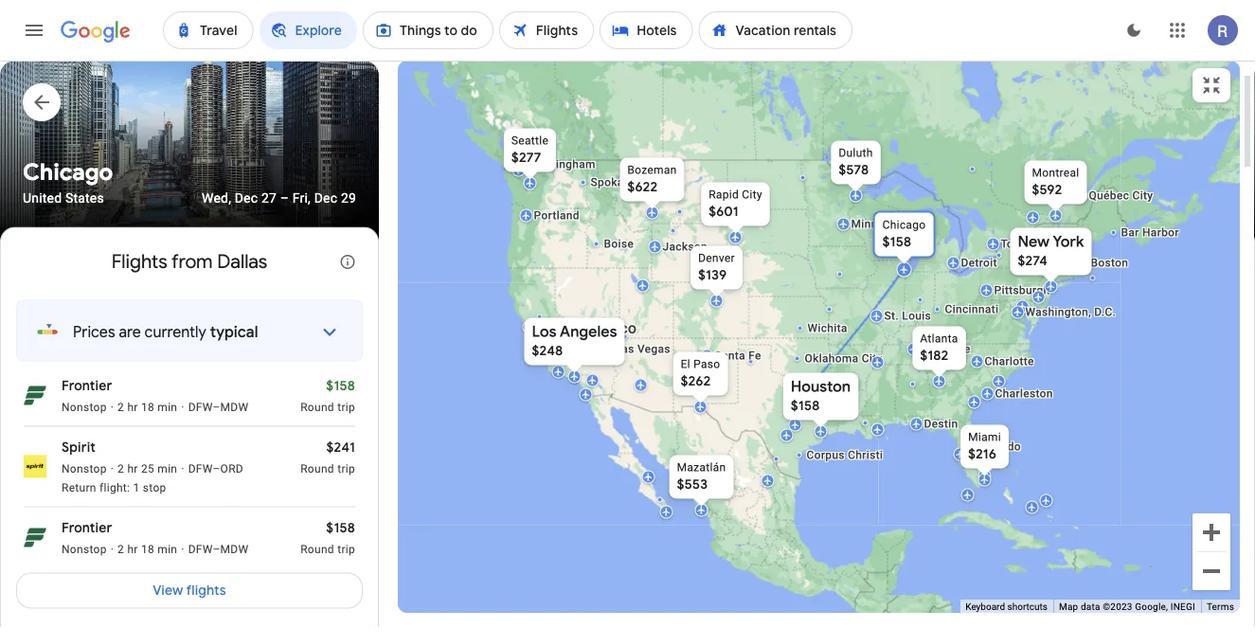Task type: vqa. For each thing, say whether or not it's contained in the screenshot.


Task type: locate. For each thing, give the bounding box(es) containing it.
chicago for chicago
[[23, 158, 113, 187]]

0 vertical spatial round
[[300, 400, 334, 414]]

1 vertical spatial min
[[158, 462, 177, 475]]

oklahoma city
[[805, 352, 883, 365]]

216 US dollars text field
[[968, 446, 997, 463]]

city inside rapid city $601
[[742, 188, 762, 201]]

nonstop up the spirit
[[62, 400, 107, 414]]

262 US dollars text field
[[681, 373, 711, 390]]

$158 round trip
[[300, 378, 355, 414], [300, 520, 355, 556]]

dec left 29
[[314, 191, 337, 206]]

1 vertical spatial trip
[[337, 462, 355, 475]]

1 horizontal spatial chicago
[[883, 218, 926, 232]]

about these results image
[[325, 239, 370, 285]]

portland
[[534, 209, 580, 222]]

city right québec
[[1133, 189, 1153, 202]]

louis
[[902, 309, 931, 323]]

– right "27"
[[280, 191, 289, 206]]

min for frontier icon
[[158, 400, 177, 414]]

2  image from the top
[[111, 461, 114, 476]]

minneapolis
[[851, 217, 917, 231]]

0 vertical spatial nonstop
[[62, 400, 107, 414]]

google,
[[1135, 601, 1168, 613]]

18 up view
[[141, 543, 154, 556]]

2 hr 18 min up view
[[118, 543, 177, 556]]

orlando
[[979, 440, 1021, 453]]

keyboard shortcuts
[[966, 601, 1048, 613]]

3 hr from the top
[[127, 543, 138, 556]]

2 $158 round trip from the top
[[300, 520, 355, 556]]

2 vertical spatial trip
[[337, 543, 355, 556]]

dfw for frontier image
[[188, 543, 213, 556]]

2 vertical spatial dfw
[[188, 543, 213, 556]]

2 2 hr 18 min from the top
[[118, 543, 177, 556]]

0 horizontal spatial 158 us dollars text field
[[326, 520, 355, 537]]

1 horizontal spatial 158 us dollars text field
[[883, 234, 912, 251]]

1 vertical spatial round
[[300, 462, 334, 475]]

flight:
[[100, 481, 130, 494]]

1 vertical spatial hr
[[127, 462, 138, 475]]

los angeles $248
[[532, 322, 617, 360]]

chicago
[[23, 158, 113, 187], [883, 218, 926, 232]]

from
[[171, 250, 213, 274]]

158 us dollars text field down minneapolis
[[883, 234, 912, 251]]

 image up return flight: 1 stop
[[111, 461, 114, 476]]

$158 down more details image
[[326, 378, 355, 395]]

1 2 hr 18 min from the top
[[118, 400, 177, 414]]

new
[[1018, 232, 1050, 252]]

dfw – mdw up flights
[[188, 543, 249, 556]]

frontier
[[62, 378, 112, 395], [62, 520, 112, 537]]

bozeman
[[628, 163, 677, 177]]

1 round from the top
[[300, 400, 334, 414]]

chicago inside the map region
[[883, 218, 926, 232]]

2 vertical spatial hr
[[127, 543, 138, 556]]

2 hr from the top
[[127, 462, 138, 475]]

dec
[[235, 191, 258, 206], [314, 191, 337, 206]]

loading results progress bar
[[0, 61, 1255, 64]]

158 us dollars text field down houston
[[791, 397, 820, 414]]

nonstop for frontier icon
[[62, 400, 107, 414]]

city
[[742, 188, 762, 201], [1133, 189, 1153, 202], [862, 352, 883, 365]]

keyboard shortcuts button
[[966, 600, 1048, 614]]

$158 down $241 round trip
[[326, 520, 355, 537]]

boston
[[1091, 256, 1129, 270]]

map region
[[394, 40, 1255, 628]]

$158 round trip for leftmost 158 us dollars text box
[[300, 520, 355, 556]]

$182
[[920, 347, 949, 364]]

hr up english (united states) button
[[127, 543, 138, 556]]

1 nonstop from the top
[[62, 400, 107, 414]]

1 hr from the top
[[127, 400, 138, 414]]

las
[[615, 342, 634, 356]]

hr left 25
[[127, 462, 138, 475]]

1 vertical spatial dfw
[[188, 462, 213, 475]]

– for  icon for frontier image
[[213, 543, 220, 556]]

montreal
[[1032, 166, 1080, 180]]

st.
[[884, 309, 899, 323]]

3 nonstop from the top
[[62, 543, 107, 556]]

round for $241 'text field' on the left bottom of page
[[300, 462, 334, 475]]

dfw – ord
[[188, 462, 243, 475]]

round inside $241 round trip
[[300, 462, 334, 475]]

1 horizontal spatial city
[[862, 352, 883, 365]]

2 frontier from the top
[[62, 520, 112, 537]]

2 vertical spatial  image
[[111, 542, 114, 557]]

277 US dollars text field
[[511, 149, 541, 166]]

santa fe
[[715, 349, 761, 362]]

1 vertical spatial mdw
[[220, 543, 249, 556]]

2 vertical spatial round
[[300, 543, 334, 556]]

mdw
[[220, 400, 249, 414], [220, 543, 249, 556]]

los
[[532, 322, 557, 342]]

trip down $241 round trip
[[337, 543, 355, 556]]

1 vertical spatial $158 round trip
[[300, 520, 355, 556]]

158 us dollars text field down more details image
[[326, 378, 355, 395]]

$241 round trip
[[300, 439, 355, 475]]

st. louis
[[884, 309, 931, 323]]

hr for 2nd  icon from the top
[[127, 462, 138, 475]]

1 18 from the top
[[141, 400, 154, 414]]

0 vertical spatial trip
[[337, 400, 355, 414]]

fe
[[749, 349, 761, 362]]

3 dfw from the top
[[188, 543, 213, 556]]

prices
[[73, 322, 115, 342]]

usd
[[290, 597, 317, 614]]

2 up english
[[118, 543, 124, 556]]

158 us dollars text field down $241 round trip
[[326, 520, 355, 537]]

chicago for chicago $158
[[883, 218, 926, 232]]

0 vertical spatial min
[[158, 400, 177, 414]]

2 horizontal spatial city
[[1133, 189, 1153, 202]]

1 dfw from the top
[[188, 400, 213, 414]]

city right oklahoma
[[862, 352, 883, 365]]

frontier image
[[24, 384, 46, 407]]

1 vertical spatial 158 us dollars text field
[[326, 378, 355, 395]]

2 hr 18 min for  icon for frontier image
[[118, 543, 177, 556]]

0 vertical spatial 158 us dollars text field
[[791, 397, 820, 414]]

$553
[[677, 476, 708, 493]]

inegi
[[1171, 601, 1196, 613]]

$158 round trip up usd
[[300, 520, 355, 556]]

3 2 from the top
[[118, 543, 124, 556]]

mdw up ord
[[220, 400, 249, 414]]

seattle
[[511, 134, 549, 147]]

frontier right frontier icon
[[62, 378, 112, 395]]

map data ©2023 google, inegi
[[1059, 601, 1196, 613]]

0 vertical spatial hr
[[127, 400, 138, 414]]

1 trip from the top
[[337, 400, 355, 414]]

dfw – mdw
[[188, 400, 249, 414], [188, 543, 249, 556]]

1 vertical spatial 2 hr 18 min
[[118, 543, 177, 556]]

2 dfw – mdw from the top
[[188, 543, 249, 556]]

2 trip from the top
[[337, 462, 355, 475]]

miami $216
[[968, 431, 1001, 463]]

dfw up flights
[[188, 543, 213, 556]]

– right 25
[[213, 462, 220, 475]]

– for 2nd  icon from the top
[[213, 462, 220, 475]]

destin
[[924, 417, 958, 431]]

2
[[118, 400, 124, 414], [118, 462, 124, 475], [118, 543, 124, 556]]

2 mdw from the top
[[220, 543, 249, 556]]

rapid
[[709, 188, 739, 201]]

round down $241
[[300, 462, 334, 475]]

$274
[[1018, 252, 1048, 270]]

0 vertical spatial 2
[[118, 400, 124, 414]]

1 vertical spatial 158 us dollars text field
[[326, 520, 355, 537]]

$158 down houston
[[791, 397, 820, 414]]

round
[[300, 400, 334, 414], [300, 462, 334, 475], [300, 543, 334, 556]]

are
[[119, 322, 141, 342]]

 image for frontier image
[[111, 542, 114, 557]]

0 horizontal spatial chicago
[[23, 158, 113, 187]]

– up flights
[[213, 543, 220, 556]]

–
[[280, 191, 289, 206], [213, 400, 220, 414], [213, 462, 220, 475], [213, 543, 220, 556]]

$139
[[698, 267, 727, 284]]

0 vertical spatial mdw
[[220, 400, 249, 414]]

round up usd
[[300, 543, 334, 556]]

0 vertical spatial 158 us dollars text field
[[883, 234, 912, 251]]

mdw for frontier image
[[220, 543, 249, 556]]

paso
[[694, 358, 720, 371]]

nonstop for frontier image
[[62, 543, 107, 556]]

2 vertical spatial min
[[158, 543, 177, 556]]

1 $158 round trip from the top
[[300, 378, 355, 414]]

0 vertical spatial 2 hr 18 min
[[118, 400, 177, 414]]

0 vertical spatial chicago
[[23, 158, 113, 187]]

trip up $241 'text field' on the left bottom of page
[[337, 400, 355, 414]]

$158
[[883, 234, 912, 251], [326, 378, 355, 395], [791, 397, 820, 414], [326, 520, 355, 537]]

0 vertical spatial  image
[[111, 399, 114, 415]]

1 vertical spatial nonstop
[[62, 462, 107, 475]]

states
[[65, 191, 104, 206]]

wed, dec 27 – fri, dec 29
[[202, 191, 356, 206]]

(united
[[131, 597, 177, 614]]

trip for spirit icon
[[337, 462, 355, 475]]

jackson
[[663, 240, 708, 253]]

1 frontier from the top
[[62, 378, 112, 395]]

0 vertical spatial dfw – mdw
[[188, 400, 249, 414]]

1 horizontal spatial 158 us dollars text field
[[791, 397, 820, 414]]

data
[[1081, 601, 1100, 613]]

2 up 2 hr 25 min
[[118, 400, 124, 414]]

0 vertical spatial dfw
[[188, 400, 213, 414]]

vegas
[[637, 342, 671, 356]]

houston $158
[[791, 377, 851, 414]]

dfw – mdw up dfw – ord on the bottom of page
[[188, 400, 249, 414]]

592 US dollars text field
[[1032, 181, 1062, 198]]

round up $241 'text field' on the left bottom of page
[[300, 400, 334, 414]]

18 for frontier icon
[[141, 400, 154, 414]]

view flights
[[153, 582, 226, 599]]

3 round from the top
[[300, 543, 334, 556]]

 image down 'prices'
[[111, 399, 114, 415]]

2 vertical spatial nonstop
[[62, 543, 107, 556]]

2 round from the top
[[300, 462, 334, 475]]

1 horizontal spatial dec
[[314, 191, 337, 206]]

frontier image
[[24, 526, 46, 549]]

min right 25
[[158, 462, 177, 475]]

 image
[[111, 399, 114, 415], [111, 461, 114, 476], [111, 542, 114, 557]]

las vegas
[[615, 342, 671, 356]]

united states
[[23, 191, 104, 206]]

dfw left ord
[[188, 462, 213, 475]]

english
[[83, 597, 128, 614]]

158 US dollars text field
[[791, 397, 820, 414], [326, 520, 355, 537]]

$158 round trip up $241 'text field' on the left bottom of page
[[300, 378, 355, 414]]

– for  icon for frontier icon
[[213, 400, 220, 414]]

min up view
[[158, 543, 177, 556]]

18 for frontier image
[[141, 543, 154, 556]]

dfw for frontier icon
[[188, 400, 213, 414]]

nonstop up the return
[[62, 462, 107, 475]]

trip down $241 'text field' on the left bottom of page
[[337, 462, 355, 475]]

0 vertical spatial $158 round trip
[[300, 378, 355, 414]]

washington, d.c.
[[1026, 306, 1116, 319]]

trip for frontier icon
[[337, 400, 355, 414]]

1 vertical spatial frontier
[[62, 520, 112, 537]]

1 vertical spatial 18
[[141, 543, 154, 556]]

trip inside $241 round trip
[[337, 462, 355, 475]]

0 vertical spatial frontier
[[62, 378, 112, 395]]

bozeman $622
[[628, 163, 677, 196]]

2 vertical spatial 2
[[118, 543, 124, 556]]

3 min from the top
[[158, 543, 177, 556]]

0 horizontal spatial city
[[742, 188, 762, 201]]

santa
[[715, 349, 745, 362]]

1 2 from the top
[[118, 400, 124, 414]]

spirit
[[62, 439, 96, 456]]

nonstop right frontier image
[[62, 543, 107, 556]]

hr up 2 hr 25 min
[[127, 400, 138, 414]]

1 vertical spatial dfw – mdw
[[188, 543, 249, 556]]

1 vertical spatial  image
[[111, 461, 114, 476]]

0 horizontal spatial dec
[[235, 191, 258, 206]]

dec left "27"
[[235, 191, 258, 206]]

city for québec city
[[1133, 189, 1153, 202]]

1 vertical spatial chicago
[[883, 218, 926, 232]]

2 hr 18 min up 2 hr 25 min
[[118, 400, 177, 414]]

québec
[[1089, 189, 1129, 202]]

mdw up flights
[[220, 543, 249, 556]]

2 18 from the top
[[141, 543, 154, 556]]

keyboard
[[966, 601, 1005, 613]]

– up dfw – ord on the bottom of page
[[213, 400, 220, 414]]

 image up english
[[111, 542, 114, 557]]

1 dec from the left
[[235, 191, 258, 206]]

prices are currently typical
[[73, 322, 258, 342]]

578 US dollars text field
[[839, 162, 869, 179]]

3  image from the top
[[111, 542, 114, 557]]

dfw up dfw – ord on the bottom of page
[[188, 400, 213, 414]]

0 vertical spatial 18
[[141, 400, 154, 414]]

1 min from the top
[[158, 400, 177, 414]]

dfw – mdw for frontier icon
[[188, 400, 249, 414]]

frontier down the return
[[62, 520, 112, 537]]

1 dfw – mdw from the top
[[188, 400, 249, 414]]

2 min from the top
[[158, 462, 177, 475]]

$158 down minneapolis
[[883, 234, 912, 251]]

min up 2 hr 25 min
[[158, 400, 177, 414]]

18 up 25
[[141, 400, 154, 414]]

duluth
[[839, 146, 873, 160]]

2 up flight:
[[118, 462, 124, 475]]

el paso $262
[[681, 358, 720, 390]]

3 trip from the top
[[337, 543, 355, 556]]

return flight: 1 stop
[[62, 481, 166, 494]]

2 hr 18 min
[[118, 400, 177, 414], [118, 543, 177, 556]]

city right rapid
[[742, 188, 762, 201]]

flights from dallas
[[112, 250, 267, 274]]

158 US dollars text field
[[883, 234, 912, 251], [326, 378, 355, 395]]

english (united states) button
[[47, 590, 239, 621]]

miami
[[968, 431, 1001, 444]]

nashville
[[921, 342, 971, 356]]

1  image from the top
[[111, 399, 114, 415]]

$592
[[1032, 181, 1062, 198]]

cincinnati
[[945, 303, 999, 316]]

1 mdw from the top
[[220, 400, 249, 414]]

atlanta $182
[[920, 332, 958, 364]]

1 vertical spatial 2
[[118, 462, 124, 475]]



Task type: describe. For each thing, give the bounding box(es) containing it.
new york $274
[[1018, 232, 1084, 270]]

duluth $578
[[839, 146, 873, 179]]

spirit image
[[24, 455, 46, 478]]

$248
[[532, 342, 563, 360]]

view smaller map image
[[1200, 74, 1223, 97]]

trip for frontier image
[[337, 543, 355, 556]]

frontier for  icon for frontier image
[[62, 520, 112, 537]]

2 hr 18 min for  icon for frontier icon
[[118, 400, 177, 414]]

$262
[[681, 373, 711, 390]]

$216
[[968, 446, 997, 463]]

2 for frontier icon
[[118, 400, 124, 414]]

$622
[[628, 179, 658, 196]]

toronto
[[1001, 237, 1042, 251]]

round for leftmost 158 us dollars text box
[[300, 543, 334, 556]]

182 US dollars text field
[[920, 347, 949, 364]]

view
[[153, 582, 183, 599]]

$158 round trip for $158 text field to the left
[[300, 378, 355, 414]]

corpus
[[807, 449, 845, 462]]

terms link
[[1207, 601, 1234, 613]]

return
[[62, 481, 96, 494]]

$277
[[511, 149, 541, 166]]

states)
[[180, 597, 224, 614]]

fri,
[[293, 191, 311, 206]]

round for $158 text field to the left
[[300, 400, 334, 414]]

terms
[[1207, 601, 1234, 613]]

change appearance image
[[1111, 8, 1157, 53]]

wichita
[[808, 322, 848, 335]]

2 2 from the top
[[118, 462, 124, 475]]

map
[[1059, 601, 1078, 613]]

dfw – mdw for frontier image
[[188, 543, 249, 556]]

francisco
[[568, 319, 637, 337]]

flights
[[112, 250, 167, 274]]

flights
[[186, 582, 226, 599]]

2 for frontier image
[[118, 543, 124, 556]]

mazatlán $553
[[677, 461, 726, 493]]

2 hr 25 min
[[118, 462, 177, 475]]

2 dec from the left
[[314, 191, 337, 206]]

more details image
[[307, 309, 352, 355]]

hr for  icon for frontier image
[[127, 543, 138, 556]]

denver
[[698, 252, 735, 265]]

0 horizontal spatial 158 us dollars text field
[[326, 378, 355, 395]]

harbor
[[1143, 226, 1179, 239]]

wed,
[[202, 191, 231, 206]]

seattle $277
[[511, 134, 549, 166]]

d.c.
[[1095, 306, 1116, 319]]

main menu image
[[23, 19, 45, 42]]

$158 inside houston $158
[[791, 397, 820, 414]]

1
[[133, 481, 140, 494]]

274 US dollars text field
[[1018, 252, 1048, 270]]

mazatlán
[[677, 461, 726, 474]]

boise
[[604, 237, 634, 251]]

english (united states)
[[83, 597, 224, 614]]

washington,
[[1026, 306, 1091, 319]]

©2023
[[1103, 601, 1133, 613]]

angeles
[[560, 322, 617, 342]]

usd button
[[254, 590, 332, 621]]

601 US dollars text field
[[709, 203, 739, 220]]

248 US dollars text field
[[532, 342, 563, 360]]

typical
[[210, 322, 258, 342]]

139 US dollars text field
[[698, 267, 727, 284]]

bar
[[1121, 226, 1139, 239]]

stop
[[143, 481, 166, 494]]

frontier for  icon for frontier icon
[[62, 378, 112, 395]]

hr for  icon for frontier icon
[[127, 400, 138, 414]]

denver $139
[[698, 252, 735, 284]]

charlotte
[[985, 355, 1034, 368]]

spokane
[[591, 176, 637, 189]]

navigate back image
[[23, 83, 61, 121]]

oklahoma
[[805, 352, 859, 365]]

$158 inside chicago $158
[[883, 234, 912, 251]]

2 nonstop from the top
[[62, 462, 107, 475]]

chicago $158
[[883, 218, 926, 251]]

241 US dollars text field
[[326, 439, 355, 456]]

27
[[261, 191, 277, 206]]

2 dfw from the top
[[188, 462, 213, 475]]

pittsburgh
[[994, 284, 1050, 297]]

city for oklahoma city
[[862, 352, 883, 365]]

 image for frontier icon
[[111, 399, 114, 415]]

ord
[[220, 462, 243, 475]]

$601
[[709, 203, 739, 220]]

622 US dollars text field
[[628, 179, 658, 196]]

united
[[23, 191, 62, 206]]

rapid city $601
[[709, 188, 762, 220]]

detroit
[[961, 256, 997, 270]]

mdw for frontier icon
[[220, 400, 249, 414]]

currently
[[145, 322, 206, 342]]

bellingham
[[536, 158, 596, 171]]

553 US dollars text field
[[677, 476, 708, 493]]

city for rapid city $601
[[742, 188, 762, 201]]

25
[[141, 462, 154, 475]]

york
[[1053, 232, 1084, 252]]

min for frontier image
[[158, 543, 177, 556]]

christi
[[848, 449, 883, 462]]



